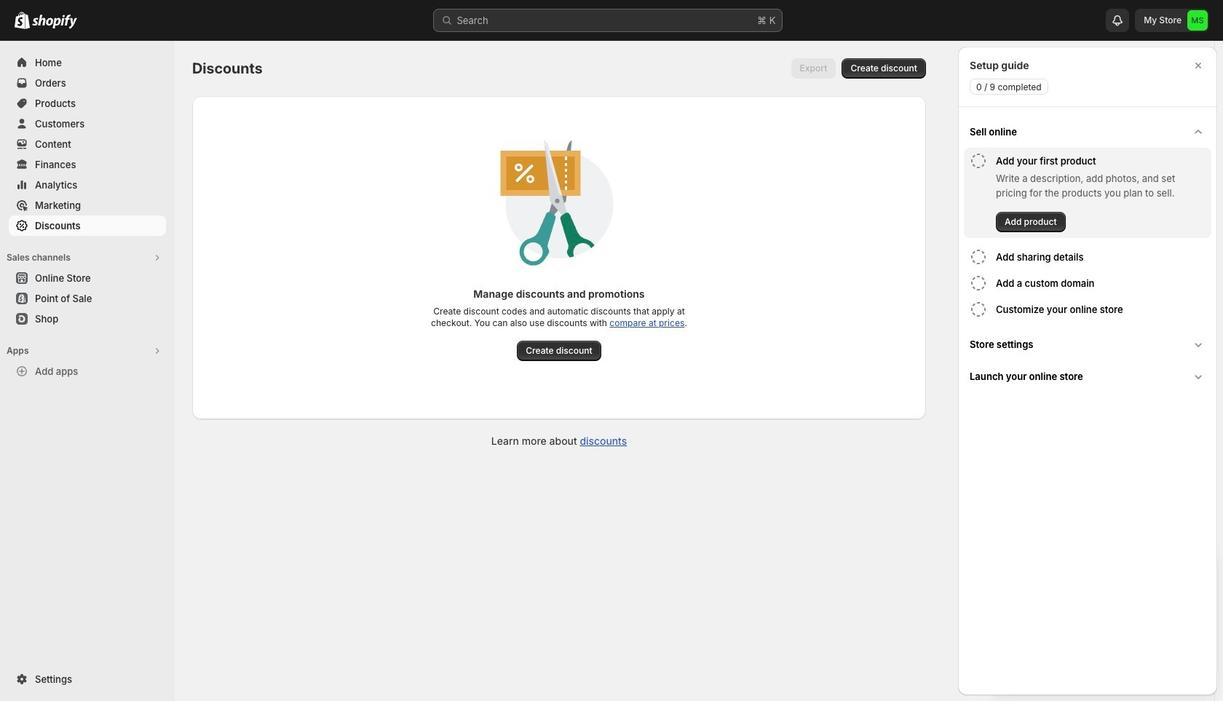 Task type: describe. For each thing, give the bounding box(es) containing it.
mark add your first product as done image
[[970, 152, 988, 170]]

my store image
[[1188, 10, 1208, 31]]

1 horizontal spatial shopify image
[[32, 15, 77, 29]]

mark add sharing details as done image
[[970, 248, 988, 266]]



Task type: locate. For each thing, give the bounding box(es) containing it.
dialog
[[959, 47, 1218, 696]]

mark customize your online store as done image
[[970, 301, 988, 318]]

0 horizontal spatial shopify image
[[15, 12, 30, 29]]

mark add a custom domain as done image
[[970, 275, 988, 292]]

shopify image
[[15, 12, 30, 29], [32, 15, 77, 29]]



Task type: vqa. For each thing, say whether or not it's contained in the screenshot.
Draft for Oct 18, 2023
no



